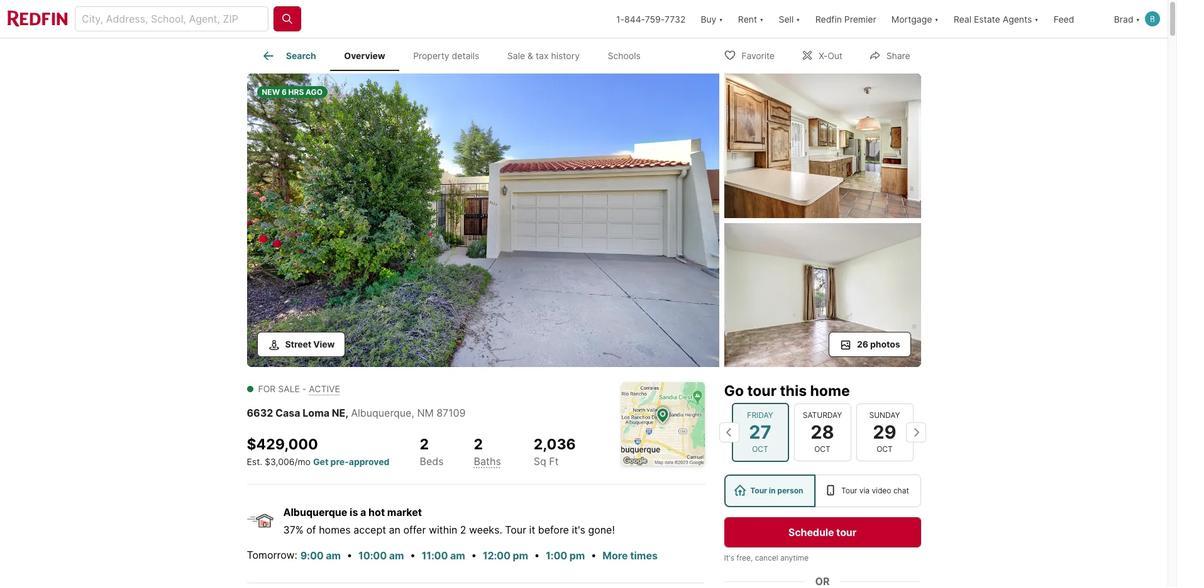 Task type: locate. For each thing, give the bounding box(es) containing it.
casa
[[276, 407, 300, 420]]

homes
[[319, 524, 351, 537]]

6 ▾ from the left
[[1137, 14, 1141, 24]]

schedule tour
[[789, 527, 857, 539]]

•
[[347, 549, 353, 562], [410, 549, 416, 562], [471, 549, 477, 562], [534, 549, 540, 562], [591, 549, 597, 562]]

saturday
[[803, 411, 843, 420]]

▾ right mortgage
[[935, 14, 939, 24]]

1 oct from the left
[[753, 445, 769, 454]]

3 • from the left
[[471, 549, 477, 562]]

0 horizontal spatial tour
[[505, 524, 527, 537]]

27
[[749, 421, 772, 443]]

go
[[724, 383, 744, 400]]

▾ for brad ▾
[[1137, 14, 1141, 24]]

, right loma
[[346, 407, 349, 420]]

0 vertical spatial tour
[[748, 383, 777, 400]]

pm right 1:00
[[570, 550, 585, 563]]

1-
[[617, 14, 625, 24]]

list box containing tour in person
[[724, 475, 921, 508]]

chat
[[894, 486, 910, 496]]

rent ▾ button
[[739, 0, 764, 38]]

oct down 29
[[877, 445, 893, 454]]

feed button
[[1047, 0, 1107, 38]]

1 horizontal spatial tour
[[751, 486, 768, 496]]

property details
[[413, 50, 480, 61]]

sunday
[[870, 411, 901, 420]]

details
[[452, 50, 480, 61]]

2 up baths link
[[474, 436, 483, 454]]

4 ▾ from the left
[[935, 14, 939, 24]]

sale
[[508, 50, 525, 61]]

▾
[[719, 14, 723, 24], [760, 14, 764, 24], [797, 14, 801, 24], [935, 14, 939, 24], [1035, 14, 1039, 24], [1137, 14, 1141, 24]]

list box
[[724, 475, 921, 508]]

saturday 28 oct
[[803, 411, 843, 454]]

1 horizontal spatial tour
[[837, 527, 857, 539]]

oct down 28
[[815, 445, 831, 454]]

▾ right rent on the top of the page
[[760, 14, 764, 24]]

tour in person option
[[724, 475, 816, 508]]

▾ right agents
[[1035, 14, 1039, 24]]

0 horizontal spatial am
[[326, 550, 341, 563]]

0 horizontal spatial albuquerque
[[283, 506, 348, 519]]

2 horizontal spatial tour
[[842, 486, 858, 496]]

offer
[[404, 524, 426, 537]]

albuquerque inside albuquerque is a hot market 37% of homes accept an offer within 2 weeks. tour it before it's gone!
[[283, 506, 348, 519]]

, left nm
[[412, 407, 415, 420]]

before
[[538, 524, 569, 537]]

am right 9:00
[[326, 550, 341, 563]]

albuquerque
[[351, 407, 412, 420], [283, 506, 348, 519]]

1 horizontal spatial oct
[[815, 445, 831, 454]]

1:00
[[546, 550, 568, 563]]

more
[[603, 550, 628, 563]]

▾ right buy
[[719, 14, 723, 24]]

albuquerque up the of
[[283, 506, 348, 519]]

tour left via
[[842, 486, 858, 496]]

1 vertical spatial albuquerque
[[283, 506, 348, 519]]

tomorrow:
[[247, 549, 297, 562]]

am right 11:00
[[450, 550, 465, 563]]

schedule tour button
[[724, 518, 921, 548]]

am
[[326, 550, 341, 563], [389, 550, 404, 563], [450, 550, 465, 563]]

1 horizontal spatial am
[[389, 550, 404, 563]]

2 horizontal spatial am
[[450, 550, 465, 563]]

this
[[780, 383, 807, 400]]

2 oct from the left
[[815, 445, 831, 454]]

accept
[[354, 524, 386, 537]]

redfin premier button
[[808, 0, 884, 38]]

tour for tour via video chat
[[842, 486, 858, 496]]

2 inside the "2 beds"
[[420, 436, 429, 454]]

next image
[[906, 423, 926, 443]]

▾ right brad
[[1137, 14, 1141, 24]]

oct inside "sunday 29 oct"
[[877, 445, 893, 454]]

real estate agents ▾
[[954, 14, 1039, 24]]

ft
[[549, 455, 559, 468]]

▾ right sell
[[797, 14, 801, 24]]

tour in person
[[751, 486, 804, 496]]

photos
[[871, 339, 901, 350]]

0 horizontal spatial ,
[[346, 407, 349, 420]]

nm
[[417, 407, 434, 420]]

tour left it
[[505, 524, 527, 537]]

tab list containing search
[[247, 38, 665, 71]]

3 ▾ from the left
[[797, 14, 801, 24]]

0 horizontal spatial 2
[[420, 436, 429, 454]]

home
[[811, 383, 850, 400]]

tour
[[748, 383, 777, 400], [837, 527, 857, 539]]

1 vertical spatial tour
[[837, 527, 857, 539]]

free,
[[737, 554, 753, 563]]

2 horizontal spatial oct
[[877, 445, 893, 454]]

tour inside option
[[751, 486, 768, 496]]

oct for 27
[[753, 445, 769, 454]]

tax
[[536, 50, 549, 61]]

0 horizontal spatial oct
[[753, 445, 769, 454]]

property details tab
[[399, 41, 494, 71]]

1 , from the left
[[346, 407, 349, 420]]

anytime
[[781, 554, 809, 563]]

new 6 hrs ago link
[[247, 74, 719, 370]]

2,036 sq ft
[[534, 436, 576, 468]]

oct inside saturday 28 oct
[[815, 445, 831, 454]]

agents
[[1003, 14, 1033, 24]]

• left 11:00
[[410, 549, 416, 562]]

2 up beds in the left bottom of the page
[[420, 436, 429, 454]]

schedule
[[789, 527, 835, 539]]

2 horizontal spatial 2
[[474, 436, 483, 454]]

1 horizontal spatial 2
[[460, 524, 467, 537]]

2,036
[[534, 436, 576, 454]]

street view
[[285, 339, 335, 350]]

market
[[387, 506, 422, 519]]

1 horizontal spatial albuquerque
[[351, 407, 412, 420]]

oct inside the friday 27 oct
[[753, 445, 769, 454]]

pre-
[[331, 457, 349, 467]]

• left more
[[591, 549, 597, 562]]

10:00
[[359, 550, 387, 563]]

tour up friday
[[748, 383, 777, 400]]

• left 12:00
[[471, 549, 477, 562]]

2 ▾ from the left
[[760, 14, 764, 24]]

a
[[361, 506, 366, 519]]

0 horizontal spatial tour
[[748, 383, 777, 400]]

oct down 27 on the bottom right of page
[[753, 445, 769, 454]]

tab list
[[247, 38, 665, 71]]

1 horizontal spatial ,
[[412, 407, 415, 420]]

1 pm from the left
[[513, 550, 529, 563]]

None button
[[732, 403, 789, 462], [794, 404, 852, 462], [857, 404, 914, 462], [732, 403, 789, 462], [794, 404, 852, 462], [857, 404, 914, 462]]

tour inside 'option'
[[842, 486, 858, 496]]

sell
[[779, 14, 794, 24]]

,
[[346, 407, 349, 420], [412, 407, 415, 420]]

tomorrow: 9:00 am • 10:00 am • 11:00 am • 12:00 pm • 1:00 pm • more times
[[247, 549, 658, 563]]

baths
[[474, 455, 501, 468]]

1 horizontal spatial pm
[[570, 550, 585, 563]]

• left 1:00
[[534, 549, 540, 562]]

0 horizontal spatial pm
[[513, 550, 529, 563]]

property
[[413, 50, 450, 61]]

▾ for rent ▾
[[760, 14, 764, 24]]

times
[[631, 550, 658, 563]]

tour right "schedule"
[[837, 527, 857, 539]]

pm right 12:00
[[513, 550, 529, 563]]

6632 casa loma ne, albuquerque, nm 87109 image
[[247, 74, 719, 367], [724, 74, 921, 218], [724, 223, 921, 367]]

▾ for sell ▾
[[797, 14, 801, 24]]

2 , from the left
[[412, 407, 415, 420]]

gone!
[[589, 524, 615, 537]]

via
[[860, 486, 870, 496]]

• left 10:00
[[347, 549, 353, 562]]

tour inside button
[[837, 527, 857, 539]]

City, Address, School, Agent, ZIP search field
[[75, 6, 269, 31]]

x-out button
[[791, 42, 854, 68]]

5 ▾ from the left
[[1035, 14, 1039, 24]]

favorite button
[[714, 42, 786, 68]]

tour for go
[[748, 383, 777, 400]]

albuquerque right the ne
[[351, 407, 412, 420]]

sell ▾ button
[[779, 0, 801, 38]]

est.
[[247, 457, 262, 467]]

2 • from the left
[[410, 549, 416, 562]]

submit search image
[[281, 13, 294, 25]]

26 photos
[[858, 339, 901, 350]]

tour left in
[[751, 486, 768, 496]]

real
[[954, 14, 972, 24]]

weeks.
[[469, 524, 503, 537]]

3 oct from the left
[[877, 445, 893, 454]]

1:00 pm button
[[545, 548, 586, 565]]

2 baths
[[474, 436, 501, 468]]

1 ▾ from the left
[[719, 14, 723, 24]]

2 inside 2 baths
[[474, 436, 483, 454]]

6
[[282, 87, 287, 97]]

oct for 29
[[877, 445, 893, 454]]

2 right the within
[[460, 524, 467, 537]]

12:00 pm button
[[482, 548, 529, 565]]

$3,006
[[265, 457, 295, 467]]

am right 10:00
[[389, 550, 404, 563]]

844-
[[625, 14, 645, 24]]

26
[[858, 339, 869, 350]]

ne
[[332, 407, 346, 420]]

new
[[262, 87, 280, 97]]



Task type: vqa. For each thing, say whether or not it's contained in the screenshot.
on in the "SAVED SEARCHES RECEIVE TIMELY NOTIFICATIONS BASED ON YOUR PREFERRED SEARCH FILTERS."
no



Task type: describe. For each thing, give the bounding box(es) containing it.
37%
[[283, 524, 304, 537]]

2 for 2 beds
[[420, 436, 429, 454]]

ago
[[306, 87, 323, 97]]

albuquerque is a hot market 37% of homes accept an offer within 2 weeks. tour it before it's gone!
[[283, 506, 615, 537]]

-
[[303, 384, 307, 394]]

2 for 2 baths
[[474, 436, 483, 454]]

▾ for buy ▾
[[719, 14, 723, 24]]

out
[[828, 50, 843, 61]]

tour via video chat
[[842, 486, 910, 496]]

11:00
[[422, 550, 448, 563]]

2 am from the left
[[389, 550, 404, 563]]

brad
[[1115, 14, 1134, 24]]

it's
[[572, 524, 586, 537]]

1 • from the left
[[347, 549, 353, 562]]

tour via video chat option
[[816, 475, 921, 508]]

&
[[528, 50, 534, 61]]

tour for tour in person
[[751, 486, 768, 496]]

6632
[[247, 407, 273, 420]]

2 beds
[[420, 436, 444, 468]]

3 am from the left
[[450, 550, 465, 563]]

loma
[[303, 407, 330, 420]]

sell ▾ button
[[772, 0, 808, 38]]

mortgage ▾ button
[[884, 0, 947, 38]]

87109
[[437, 407, 466, 420]]

baths link
[[474, 455, 501, 468]]

4 • from the left
[[534, 549, 540, 562]]

sunday 29 oct
[[870, 411, 901, 454]]

oct for 28
[[815, 445, 831, 454]]

overview
[[344, 50, 385, 61]]

redfin
[[816, 14, 842, 24]]

redfin premier
[[816, 14, 877, 24]]

2 pm from the left
[[570, 550, 585, 563]]

0 vertical spatial albuquerque
[[351, 407, 412, 420]]

x-out
[[819, 50, 843, 61]]

5 • from the left
[[591, 549, 597, 562]]

sale & tax history tab
[[494, 41, 594, 71]]

$429,000
[[247, 436, 318, 454]]

friday 27 oct
[[748, 411, 774, 454]]

real estate agents ▾ button
[[947, 0, 1047, 38]]

it
[[529, 524, 536, 537]]

estate
[[975, 14, 1001, 24]]

friday
[[748, 411, 774, 420]]

rent
[[739, 14, 758, 24]]

real estate agents ▾ link
[[954, 0, 1039, 38]]

brad ▾
[[1115, 14, 1141, 24]]

overview tab
[[330, 41, 399, 71]]

search
[[286, 50, 316, 61]]

sale & tax history
[[508, 50, 580, 61]]

1-844-759-7732 link
[[617, 14, 686, 24]]

29
[[873, 421, 897, 443]]

28
[[811, 421, 835, 443]]

2 inside albuquerque is a hot market 37% of homes accept an offer within 2 weeks. tour it before it's gone!
[[460, 524, 467, 537]]

approved
[[349, 457, 390, 467]]

mortgage ▾ button
[[892, 0, 939, 38]]

it's
[[724, 554, 735, 563]]

video
[[872, 486, 892, 496]]

of
[[307, 524, 316, 537]]

x-
[[819, 50, 828, 61]]

an
[[389, 524, 401, 537]]

hrs
[[289, 87, 304, 97]]

for
[[258, 384, 276, 394]]

schools tab
[[594, 41, 655, 71]]

search link
[[261, 48, 316, 64]]

feed
[[1054, 14, 1075, 24]]

hot
[[369, 506, 385, 519]]

6632 casa loma ne , albuquerque , nm 87109
[[247, 407, 466, 420]]

previous image
[[719, 423, 740, 443]]

mortgage ▾
[[892, 14, 939, 24]]

11:00 am button
[[421, 548, 466, 565]]

get
[[313, 457, 329, 467]]

user photo image
[[1146, 11, 1161, 26]]

view
[[313, 339, 335, 350]]

buy
[[701, 14, 717, 24]]

active link
[[309, 384, 340, 394]]

26 photos button
[[829, 332, 911, 357]]

▾ inside 'dropdown button'
[[1035, 14, 1039, 24]]

beds
[[420, 455, 444, 468]]

7732
[[665, 14, 686, 24]]

map entry image
[[621, 383, 705, 466]]

is
[[350, 506, 358, 519]]

/mo
[[295, 457, 311, 467]]

tour inside albuquerque is a hot market 37% of homes accept an offer within 2 weeks. tour it before it's gone!
[[505, 524, 527, 537]]

rent ▾ button
[[731, 0, 772, 38]]

premier
[[845, 14, 877, 24]]

sell ▾
[[779, 14, 801, 24]]

▾ for mortgage ▾
[[935, 14, 939, 24]]

share
[[887, 50, 911, 61]]

10:00 am button
[[358, 548, 405, 565]]

tour for schedule
[[837, 527, 857, 539]]

buy ▾ button
[[694, 0, 731, 38]]

1 am from the left
[[326, 550, 341, 563]]

1-844-759-7732
[[617, 14, 686, 24]]

get pre-approved link
[[313, 457, 390, 467]]



